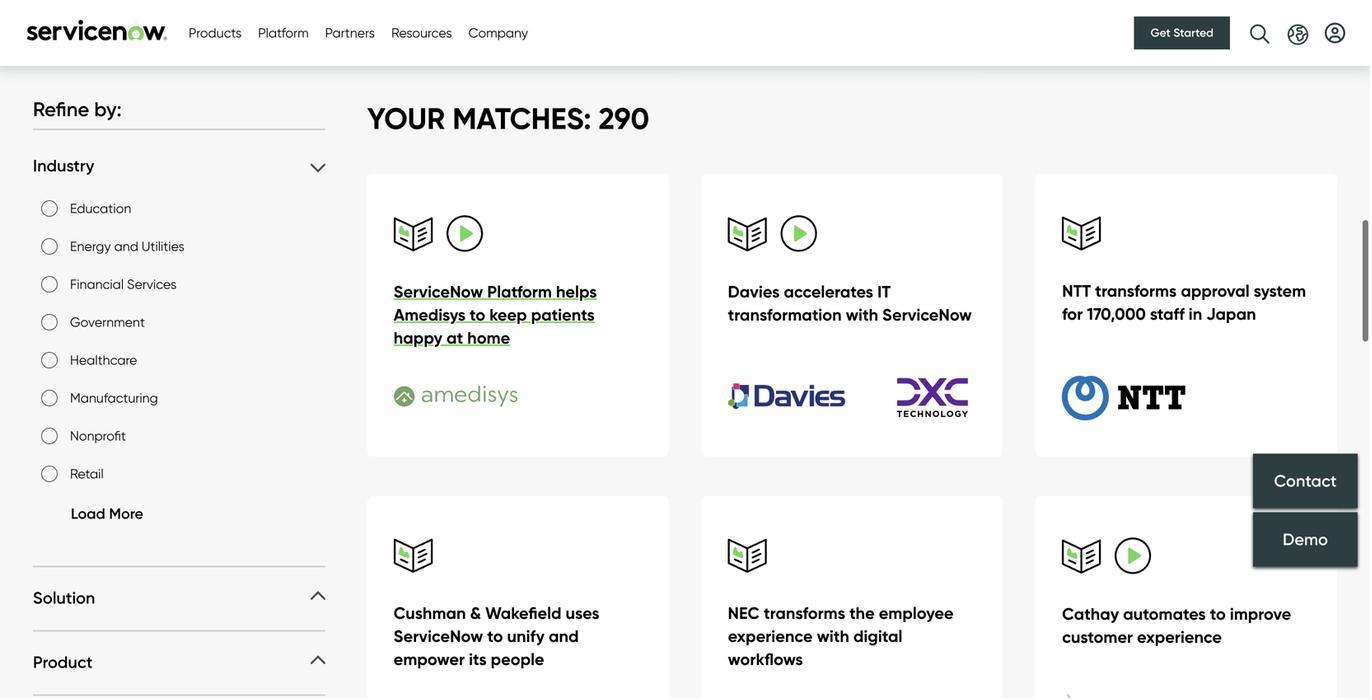 Task type: locate. For each thing, give the bounding box(es) containing it.
1 vertical spatial the
[[850, 603, 875, 623]]

experience
[[728, 626, 813, 646], [1137, 627, 1222, 647]]

the up digital
[[850, 603, 875, 623]]

davies accelerates it transformation with servicenow
[[728, 281, 972, 325]]

resources button
[[391, 23, 452, 43]]

platform left partners on the top
[[258, 25, 309, 41]]

davies image
[[728, 372, 846, 421], [852, 372, 970, 421]]

170,000
[[1087, 304, 1146, 324]]

uses
[[566, 603, 600, 623]]

transforms inside "ntt transforms approval system for 170,000 staff in japan"
[[1095, 280, 1177, 301]]

leading companies choose servicenow to make the world work.
[[33, 36, 614, 60]]

0 horizontal spatial experience
[[728, 626, 813, 646]]

platform up keep
[[487, 281, 552, 302]]

cathay
[[1062, 603, 1119, 624]]

ntt transforms approval system for 170,000 staff in japan
[[1062, 280, 1306, 324]]

1 horizontal spatial transforms
[[1095, 280, 1177, 301]]

and right energy
[[114, 238, 138, 254]]

solution
[[33, 588, 95, 608]]

and
[[114, 238, 138, 254], [549, 626, 579, 646]]

transforms up 170,000
[[1095, 280, 1177, 301]]

with left digital
[[817, 626, 850, 646]]

to inside the cathay automates to improve customer experience
[[1210, 603, 1226, 624]]

the
[[477, 36, 507, 60], [850, 603, 875, 623]]

solution button
[[33, 587, 325, 609]]

happy
[[394, 327, 443, 348]]

improve
[[1230, 603, 1292, 624]]

to up home
[[470, 304, 486, 325]]

started
[[1174, 26, 1214, 40]]

ntt
[[1062, 280, 1091, 301]]

retail
[[70, 466, 104, 482]]

transforms
[[1095, 280, 1177, 301], [764, 603, 846, 623]]

experience up workflows in the bottom of the page
[[728, 626, 813, 646]]

load more button
[[41, 501, 143, 526]]

0 horizontal spatial transforms
[[764, 603, 846, 623]]

get
[[1151, 26, 1171, 40]]

transforms up workflows in the bottom of the page
[[764, 603, 846, 623]]

1 vertical spatial platform
[[487, 281, 552, 302]]

and down uses
[[549, 626, 579, 646]]

1 vertical spatial transforms
[[764, 603, 846, 623]]

nonprofit option
[[41, 428, 58, 444]]

experience inside nec transforms the employee experience with digital workflows
[[728, 626, 813, 646]]

financial
[[70, 276, 124, 292]]

0 horizontal spatial platform
[[258, 25, 309, 41]]

product
[[33, 652, 93, 673]]

choose
[[216, 36, 282, 60]]

0 horizontal spatial and
[[114, 238, 138, 254]]

product button
[[33, 652, 325, 673]]

0 vertical spatial transforms
[[1095, 280, 1177, 301]]

0 horizontal spatial the
[[477, 36, 507, 60]]

cushman & wakefield uses servicenow to unify and empower its people
[[394, 603, 600, 669]]

healthcare option
[[41, 352, 58, 368]]

with down it
[[846, 304, 879, 325]]

select your country image
[[1288, 24, 1309, 45]]

home
[[467, 327, 510, 348]]

your
[[367, 100, 445, 137]]

servicenow platform helps amedisys to keep patients happy at home
[[394, 281, 597, 348]]

to left improve
[[1210, 603, 1226, 624]]

utilities
[[142, 238, 185, 254]]

with
[[846, 304, 879, 325], [817, 626, 850, 646]]

experience down automates
[[1137, 627, 1222, 647]]

government option
[[41, 314, 58, 330]]

platform
[[258, 25, 309, 41], [487, 281, 552, 302]]

its
[[469, 649, 487, 669]]

services
[[127, 276, 177, 292]]

servicenow
[[287, 36, 393, 60], [394, 281, 483, 302], [883, 304, 972, 325], [394, 626, 483, 646]]

company
[[469, 25, 528, 41]]

1 horizontal spatial experience
[[1137, 627, 1222, 647]]

education option
[[41, 200, 58, 217]]

1 vertical spatial with
[[817, 626, 850, 646]]

and inside cushman & wakefield uses servicenow to unify and empower its people
[[549, 626, 579, 646]]

0 vertical spatial with
[[846, 304, 879, 325]]

industry button
[[33, 155, 325, 176]]

1 horizontal spatial and
[[549, 626, 579, 646]]

the left 'world'
[[477, 36, 507, 60]]

energy and utilities option
[[41, 238, 58, 255]]

transforms inside nec transforms the employee experience with digital workflows
[[764, 603, 846, 623]]

cathay automates to improve customer experience
[[1062, 603, 1292, 647]]

platform inside servicenow platform helps amedisys to keep patients happy at home
[[487, 281, 552, 302]]

0 horizontal spatial davies image
[[728, 372, 846, 421]]

unify
[[507, 626, 545, 646]]

1 horizontal spatial platform
[[487, 281, 552, 302]]

staff
[[1150, 304, 1185, 324]]

nonprofit
[[70, 428, 126, 444]]

2 davies image from the left
[[852, 372, 970, 421]]

1 horizontal spatial davies image
[[852, 372, 970, 421]]

accelerates
[[784, 281, 874, 302]]

load more
[[71, 504, 143, 523]]

1 horizontal spatial the
[[850, 603, 875, 623]]

work.
[[566, 36, 614, 60]]

to left unify
[[487, 626, 503, 646]]

energy and utilities
[[70, 238, 185, 254]]

to
[[398, 36, 417, 60], [470, 304, 486, 325], [1210, 603, 1226, 624], [487, 626, 503, 646]]

manufacturing
[[70, 390, 158, 406]]

1 vertical spatial and
[[549, 626, 579, 646]]



Task type: describe. For each thing, give the bounding box(es) containing it.
products
[[189, 25, 242, 41]]

partners button
[[325, 23, 375, 43]]

automates
[[1124, 603, 1206, 624]]

empower
[[394, 649, 465, 669]]

employee
[[879, 603, 954, 623]]

leading
[[33, 36, 107, 60]]

0 vertical spatial the
[[477, 36, 507, 60]]

financial services
[[70, 276, 177, 292]]

with inside davies accelerates it transformation with servicenow
[[846, 304, 879, 325]]

people
[[491, 649, 544, 669]]

servicenow image
[[25, 19, 169, 41]]

resources
[[391, 25, 452, 41]]

system
[[1254, 280, 1306, 301]]

&
[[470, 603, 481, 623]]

helps
[[556, 281, 597, 302]]

load
[[71, 504, 105, 523]]

to left make
[[398, 36, 417, 60]]

approval
[[1181, 280, 1250, 301]]

products button
[[189, 23, 242, 43]]

servicenow inside servicenow platform helps amedisys to keep patients happy at home
[[394, 281, 483, 302]]

digital
[[854, 626, 903, 646]]

customer
[[1062, 627, 1133, 647]]

for
[[1062, 304, 1083, 324]]

industry
[[33, 155, 94, 176]]

transformation
[[728, 304, 842, 325]]

in
[[1189, 304, 1203, 324]]

1 davies image from the left
[[728, 372, 846, 421]]

companies
[[111, 36, 211, 60]]

amedisys
[[394, 304, 466, 325]]

matches:
[[453, 100, 592, 137]]

ntt group image
[[1062, 371, 1186, 422]]

healthcare
[[70, 352, 137, 368]]

japan
[[1207, 304, 1256, 324]]

more
[[109, 504, 143, 523]]

partners
[[325, 25, 375, 41]]

refine by:
[[33, 97, 122, 121]]

nec transforms the employee experience with digital workflows
[[728, 603, 954, 669]]

to inside servicenow platform helps amedisys to keep patients happy at home
[[470, 304, 486, 325]]

amedisys image
[[394, 371, 517, 422]]

make
[[422, 36, 472, 60]]

cathay image
[[1062, 692, 1186, 698]]

energy
[[70, 238, 111, 254]]

financial services option
[[41, 276, 58, 293]]

world
[[512, 36, 561, 60]]

retail option
[[41, 466, 58, 482]]

go to servicenow account image
[[1325, 23, 1346, 43]]

servicenow inside cushman & wakefield uses servicenow to unify and empower its people
[[394, 626, 483, 646]]

experience inside the cathay automates to improve customer experience
[[1137, 627, 1222, 647]]

your matches: 290
[[367, 100, 650, 137]]

education
[[70, 200, 131, 216]]

290
[[599, 100, 650, 137]]

platform button
[[258, 23, 309, 43]]

keep
[[490, 304, 527, 325]]

servicenow inside davies accelerates it transformation with servicenow
[[883, 304, 972, 325]]

to inside cushman & wakefield uses servicenow to unify and empower its people
[[487, 626, 503, 646]]

at
[[447, 327, 463, 348]]

nec
[[728, 603, 760, 623]]

davies
[[728, 281, 780, 302]]

cushman
[[394, 603, 466, 623]]

refine
[[33, 97, 89, 121]]

government
[[70, 314, 145, 330]]

wakefield
[[485, 603, 562, 623]]

company button
[[469, 23, 528, 43]]

transforms for 170,000
[[1095, 280, 1177, 301]]

it
[[878, 281, 891, 302]]

workflows
[[728, 649, 803, 669]]

the inside nec transforms the employee experience with digital workflows
[[850, 603, 875, 623]]

0 vertical spatial platform
[[258, 25, 309, 41]]

0 vertical spatial and
[[114, 238, 138, 254]]

get started link
[[1135, 16, 1230, 49]]

by:
[[94, 97, 122, 121]]

patients
[[531, 304, 595, 325]]

with inside nec transforms the employee experience with digital workflows
[[817, 626, 850, 646]]

manufacturing option
[[41, 390, 58, 406]]

transforms for with
[[764, 603, 846, 623]]

get started
[[1151, 26, 1214, 40]]



Task type: vqa. For each thing, say whether or not it's contained in the screenshot.
Transforms within the NEC transforms the employee experience with digital workflows
yes



